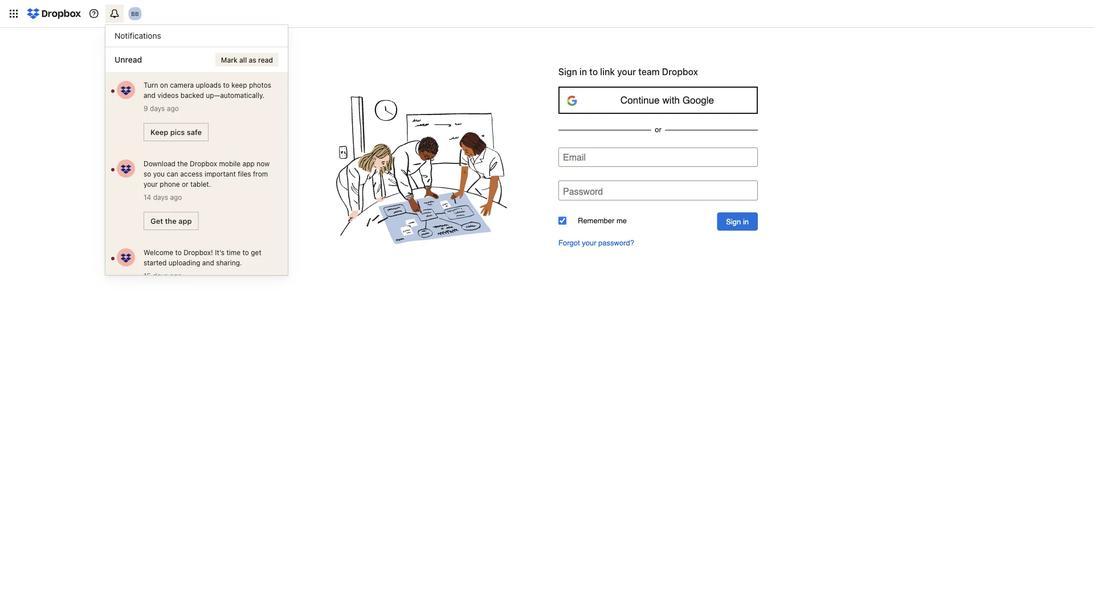 Task type: describe. For each thing, give the bounding box(es) containing it.
team
[[638, 66, 660, 77]]

password
[[563, 186, 603, 197]]

15
[[144, 272, 151, 280]]

get
[[251, 248, 261, 256]]

keep
[[150, 128, 168, 136]]

up—automatically.
[[206, 91, 264, 99]]

download the dropbox mobile app now so you can access important files from your phone or tablet. button
[[144, 158, 276, 189]]

the for get
[[165, 217, 176, 225]]

from
[[253, 170, 268, 178]]

welcome to dropbox! it's time to get started uploading and sharing. 15 days ago
[[144, 248, 261, 280]]

safe
[[187, 128, 202, 136]]

forgot
[[558, 239, 580, 247]]

sign in to link your team dropbox
[[558, 66, 698, 77]]

and inside turn on camera uploads to keep photos and videos backed up—automatically. 9 days ago
[[144, 91, 156, 99]]

pics
[[170, 128, 185, 136]]

1 horizontal spatial dropbox
[[662, 66, 698, 77]]

now
[[256, 160, 270, 168]]

keep pics safe button
[[144, 123, 209, 141]]

forgot your password? link
[[558, 239, 758, 247]]

14
[[144, 193, 151, 201]]

Remember me checkbox
[[558, 217, 566, 225]]

mark
[[221, 56, 237, 64]]

to left link
[[589, 66, 598, 77]]

or inside download the dropbox mobile app now so you can access important files from your phone or tablet. 14 days ago
[[182, 180, 188, 188]]

me
[[616, 217, 627, 225]]

mobile
[[219, 160, 241, 168]]

get
[[150, 217, 163, 225]]

dropbox logo - go to the homepage image
[[23, 5, 85, 23]]

welcome to dropbox! it's time to get started uploading and sharing. button
[[144, 247, 276, 268]]

camera
[[170, 81, 194, 89]]

download the dropbox mobile app now so you can access important files from your phone or tablet. 14 days ago
[[144, 160, 270, 201]]

days for welcome to dropbox! it's time to get started uploading and sharing. 15 days ago
[[153, 272, 168, 280]]

1 horizontal spatial or
[[655, 125, 661, 134]]

link
[[600, 66, 615, 77]]

2 horizontal spatial your
[[617, 66, 636, 77]]

important
[[205, 170, 236, 178]]

app inside download the dropbox mobile app now so you can access important files from your phone or tablet. 14 days ago
[[242, 160, 255, 168]]

to left get
[[242, 248, 249, 256]]

Email email field
[[558, 148, 758, 167]]

videos
[[157, 91, 179, 99]]

can
[[167, 170, 178, 178]]

mark all as read button
[[215, 53, 279, 67]]

password?
[[598, 239, 634, 247]]

2 vertical spatial your
[[582, 239, 596, 247]]

turn on camera uploads to keep photos and videos backed up—automatically. button
[[144, 80, 276, 100]]

remember
[[578, 217, 614, 225]]

9
[[144, 104, 148, 112]]

photos
[[249, 81, 271, 89]]

in for sign in
[[743, 217, 749, 226]]

mark all as read
[[221, 56, 273, 64]]

forgot your password?
[[558, 239, 634, 247]]

the for download
[[177, 160, 188, 168]]



Task type: vqa. For each thing, say whether or not it's contained in the screenshot.
the rightmost the
yes



Task type: locate. For each thing, give the bounding box(es) containing it.
sign in button
[[717, 213, 758, 231]]

ago inside turn on camera uploads to keep photos and videos backed up—automatically. 9 days ago
[[167, 104, 179, 112]]

days inside download the dropbox mobile app now so you can access important files from your phone or tablet. 14 days ago
[[153, 193, 168, 201]]

app right 'get'
[[178, 217, 192, 225]]

app inside button
[[178, 217, 192, 225]]

get the app
[[150, 217, 192, 225]]

ago for on
[[167, 104, 179, 112]]

unread
[[115, 55, 142, 64]]

to up uploading
[[175, 248, 182, 256]]

to left keep
[[223, 81, 230, 89]]

1 vertical spatial the
[[165, 217, 176, 225]]

1 vertical spatial or
[[182, 180, 188, 188]]

dropbox up access
[[190, 160, 217, 168]]

read
[[258, 56, 273, 64]]

1 horizontal spatial in
[[743, 217, 749, 226]]

access
[[180, 170, 203, 178]]

0 vertical spatial days
[[150, 104, 165, 112]]

you
[[153, 170, 165, 178]]

or up email email field
[[655, 125, 661, 134]]

in
[[579, 66, 587, 77], [743, 217, 749, 226]]

0 horizontal spatial the
[[165, 217, 176, 225]]

dropbox!
[[184, 248, 213, 256]]

sign in
[[726, 217, 749, 226]]

1 vertical spatial dropbox
[[190, 160, 217, 168]]

0 vertical spatial ago
[[167, 104, 179, 112]]

1 vertical spatial your
[[144, 180, 158, 188]]

uploading
[[169, 259, 200, 267]]

0 horizontal spatial app
[[178, 217, 192, 225]]

your inside download the dropbox mobile app now so you can access important files from your phone or tablet. 14 days ago
[[144, 180, 158, 188]]

welcome
[[144, 248, 173, 256]]

days right 15 at the left top of the page
[[153, 272, 168, 280]]

1 vertical spatial ago
[[170, 193, 182, 201]]

sign for sign in to link your team dropbox
[[558, 66, 577, 77]]

sign
[[558, 66, 577, 77], [726, 217, 741, 226]]

0 vertical spatial dropbox
[[662, 66, 698, 77]]

2 vertical spatial days
[[153, 272, 168, 280]]

0 vertical spatial app
[[242, 160, 255, 168]]

download
[[144, 160, 175, 168]]

your right link
[[617, 66, 636, 77]]

and inside the welcome to dropbox! it's time to get started uploading and sharing. 15 days ago
[[202, 259, 214, 267]]

the up access
[[177, 160, 188, 168]]

ago
[[167, 104, 179, 112], [170, 193, 182, 201], [170, 272, 182, 280]]

to
[[589, 66, 598, 77], [223, 81, 230, 89], [175, 248, 182, 256], [242, 248, 249, 256]]

the inside download the dropbox mobile app now so you can access important files from your phone or tablet. 14 days ago
[[177, 160, 188, 168]]

tablet.
[[190, 180, 211, 188]]

to inside turn on camera uploads to keep photos and videos backed up—automatically. 9 days ago
[[223, 81, 230, 89]]

get the app button
[[144, 212, 199, 230]]

0 horizontal spatial your
[[144, 180, 158, 188]]

ago for to
[[170, 272, 182, 280]]

days
[[150, 104, 165, 112], [153, 193, 168, 201], [153, 272, 168, 280]]

in inside button
[[743, 217, 749, 226]]

dropbox
[[662, 66, 698, 77], [190, 160, 217, 168]]

app
[[242, 160, 255, 168], [178, 217, 192, 225]]

or down access
[[182, 180, 188, 188]]

1 vertical spatial sign
[[726, 217, 741, 226]]

1 horizontal spatial sign
[[726, 217, 741, 226]]

or
[[655, 125, 661, 134], [182, 180, 188, 188]]

and down turn
[[144, 91, 156, 99]]

keep
[[232, 81, 247, 89]]

the right 'get'
[[165, 217, 176, 225]]

and down dropbox!
[[202, 259, 214, 267]]

1 vertical spatial app
[[178, 217, 192, 225]]

0 horizontal spatial and
[[144, 91, 156, 99]]

0 vertical spatial and
[[144, 91, 156, 99]]

google
[[682, 95, 714, 106]]

in for sign in to link your team dropbox
[[579, 66, 587, 77]]

days right 9
[[150, 104, 165, 112]]

the inside get the app button
[[165, 217, 176, 225]]

as
[[249, 56, 256, 64]]

time
[[226, 248, 241, 256]]

ago down uploading
[[170, 272, 182, 280]]

0 vertical spatial or
[[655, 125, 661, 134]]

Password password field
[[558, 181, 758, 201]]

1 horizontal spatial the
[[177, 160, 188, 168]]

sign inside button
[[726, 217, 741, 226]]

continue with google
[[620, 95, 714, 106]]

1 vertical spatial days
[[153, 193, 168, 201]]

continue
[[620, 95, 660, 106]]

uploads
[[196, 81, 221, 89]]

0 vertical spatial your
[[617, 66, 636, 77]]

with
[[662, 95, 680, 106]]

sharing.
[[216, 259, 242, 267]]

ago down phone
[[170, 193, 182, 201]]

your down so
[[144, 180, 158, 188]]

so
[[144, 170, 151, 178]]

days inside the welcome to dropbox! it's time to get started uploading and sharing. 15 days ago
[[153, 272, 168, 280]]

dropbox up with
[[662, 66, 698, 77]]

turn
[[144, 81, 158, 89]]

global header element
[[0, 0, 1094, 28]]

all
[[239, 56, 247, 64]]

ago inside download the dropbox mobile app now so you can access important files from your phone or tablet. 14 days ago
[[170, 193, 182, 201]]

0 vertical spatial the
[[177, 160, 188, 168]]

1 horizontal spatial app
[[242, 160, 255, 168]]

turn on camera uploads to keep photos and videos backed up—automatically. 9 days ago
[[144, 81, 271, 112]]

days right the 14 in the left of the page
[[153, 193, 168, 201]]

it's
[[215, 248, 225, 256]]

on
[[160, 81, 168, 89]]

notifications
[[115, 31, 161, 40]]

0 vertical spatial sign
[[558, 66, 577, 77]]

the
[[177, 160, 188, 168], [165, 217, 176, 225]]

1 horizontal spatial and
[[202, 259, 214, 267]]

ago down videos
[[167, 104, 179, 112]]

1 vertical spatial and
[[202, 259, 214, 267]]

1 horizontal spatial your
[[582, 239, 596, 247]]

your right "forgot"
[[582, 239, 596, 247]]

1 vertical spatial in
[[743, 217, 749, 226]]

email
[[563, 152, 586, 162]]

dropbox inside download the dropbox mobile app now so you can access important files from your phone or tablet. 14 days ago
[[190, 160, 217, 168]]

ago inside the welcome to dropbox! it's time to get started uploading and sharing. 15 days ago
[[170, 272, 182, 280]]

keep pics safe
[[150, 128, 202, 136]]

app up files
[[242, 160, 255, 168]]

days for turn on camera uploads to keep photos and videos backed up—automatically. 9 days ago
[[150, 104, 165, 112]]

days inside turn on camera uploads to keep photos and videos backed up—automatically. 9 days ago
[[150, 104, 165, 112]]

remember me
[[578, 217, 627, 225]]

0 horizontal spatial in
[[579, 66, 587, 77]]

0 horizontal spatial or
[[182, 180, 188, 188]]

your
[[617, 66, 636, 77], [144, 180, 158, 188], [582, 239, 596, 247]]

2 vertical spatial ago
[[170, 272, 182, 280]]

continue with google button
[[558, 87, 758, 114]]

started
[[144, 259, 167, 267]]

backed
[[181, 91, 204, 99]]

sign for sign in
[[726, 217, 741, 226]]

0 vertical spatial in
[[579, 66, 587, 77]]

and
[[144, 91, 156, 99], [202, 259, 214, 267]]

files
[[238, 170, 251, 178]]

phone
[[160, 180, 180, 188]]

0 horizontal spatial sign
[[558, 66, 577, 77]]

0 horizontal spatial dropbox
[[190, 160, 217, 168]]



